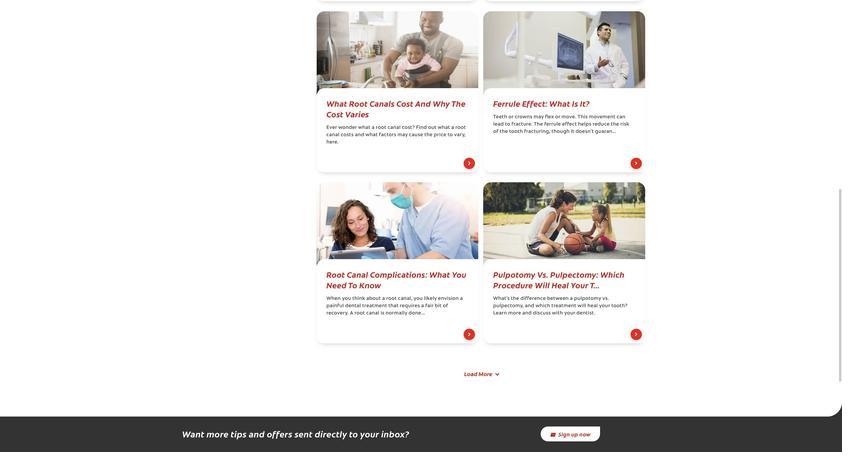 Task type: describe. For each thing, give the bounding box(es) containing it.
fracture.
[[512, 122, 533, 127]]

rounded corner image
[[828, 403, 842, 417]]

with
[[552, 311, 563, 316]]

pulpotomy
[[493, 269, 536, 280]]

and
[[415, 98, 431, 109]]

of inside teeth or crowns may flex or move. this movement can lead to fracture. the ferrule effect helps reduce the risk of the tooth fracturing, though it doesn't guaran...
[[493, 129, 499, 134]]

what up price
[[438, 126, 450, 130]]

a inside what's the difference between a pulpotomy vs. pulpectomy, and which treatment will heal your tooth? learn more and discuss with your dentist.
[[570, 297, 573, 302]]

0 horizontal spatial more
[[207, 429, 229, 441]]

treatment inside what's the difference between a pulpotomy vs. pulpectomy, and which treatment will heal your tooth? learn more and discuss with your dentist.
[[552, 304, 577, 309]]

is
[[381, 311, 385, 316]]

sent
[[295, 429, 313, 441]]

the inside teeth or crowns may flex or move. this movement can lead to fracture. the ferrule effect helps reduce the risk of the tooth fracturing, though it doesn't guaran...
[[534, 122, 543, 127]]

doesn't
[[576, 129, 594, 134]]

vs.
[[603, 297, 609, 302]]

fair
[[425, 304, 434, 309]]

will
[[578, 304, 586, 309]]

a
[[350, 311, 353, 316]]

vs.
[[537, 269, 549, 280]]

find
[[416, 126, 427, 130]]

inbox?
[[381, 429, 409, 441]]

of inside when you think about a root canal, you likely envision a painful dental treatment that requires a fair bit of recovery. a root canal is normally done...
[[443, 304, 448, 309]]

here.
[[327, 140, 339, 145]]

about
[[366, 297, 381, 302]]

a right wonder
[[372, 126, 375, 130]]

to inside ever wonder what a root canal cost? find out what a root canal costs and what factors may cause the price to vary, here.
[[448, 133, 453, 138]]

what down 'varies'
[[358, 126, 371, 130]]

and down difference
[[525, 304, 534, 309]]

root canal complications: what you need to know
[[327, 269, 467, 291]]

0 horizontal spatial cost
[[327, 109, 343, 120]]

effect
[[562, 122, 577, 127]]

to
[[348, 280, 358, 291]]

it
[[571, 129, 575, 134]]

complications:
[[370, 269, 428, 280]]

load more
[[464, 370, 493, 378]]

now
[[580, 431, 591, 439]]

may inside teeth or crowns may flex or move. this movement can lead to fracture. the ferrule effect helps reduce the risk of the tooth fracturing, though it doesn't guaran...
[[534, 115, 544, 120]]

a right "about"
[[382, 297, 385, 302]]

offers
[[267, 429, 293, 441]]

this
[[578, 115, 588, 120]]

the down the lead
[[500, 129, 508, 134]]

canals
[[370, 98, 395, 109]]

move.
[[562, 115, 577, 120]]

lead
[[493, 122, 504, 127]]

teeth or crowns may flex or move. this movement can lead to fracture. the ferrule effect helps reduce the risk of the tooth fracturing, though it doesn't guaran...
[[493, 115, 629, 134]]

movement
[[589, 115, 616, 120]]

cost?
[[402, 126, 415, 130]]

and right tips on the bottom left
[[249, 429, 265, 441]]

root up the vary,
[[456, 126, 466, 130]]

root up that
[[386, 297, 397, 302]]

sign
[[559, 431, 570, 439]]

your
[[571, 280, 589, 291]]

it?
[[580, 98, 590, 109]]

to inside teeth or crowns may flex or move. this movement can lead to fracture. the ferrule effect helps reduce the risk of the tooth fracturing, though it doesn't guaran...
[[505, 122, 510, 127]]

a right envision
[[460, 297, 463, 302]]

effect:
[[522, 98, 548, 109]]

what's the difference between a pulpotomy vs. pulpectomy, and which treatment will heal your tooth? learn more and discuss with your dentist.
[[493, 297, 628, 316]]

when
[[327, 297, 341, 302]]

dental
[[345, 304, 361, 309]]

painful
[[327, 304, 344, 309]]

out
[[428, 126, 437, 130]]

can
[[617, 115, 626, 120]]

recovery.
[[327, 311, 349, 316]]

learn
[[493, 311, 507, 316]]

ever wonder what a root canal cost? find out what a root canal costs and what factors may cause the price to vary, here.
[[327, 126, 466, 145]]

procedure
[[493, 280, 533, 291]]

think
[[353, 297, 365, 302]]

factors
[[379, 133, 396, 138]]

need
[[327, 280, 347, 291]]

treatment inside when you think about a root canal, you likely envision a painful dental treatment that requires a fair bit of recovery. a root canal is normally done...
[[362, 304, 387, 309]]

directly
[[315, 429, 347, 441]]

ferrule
[[545, 122, 561, 127]]

pulpotomy vs. pulpectomy: which procedure will heal your t...
[[493, 269, 625, 291]]

fracturing,
[[524, 129, 550, 134]]

what's
[[493, 297, 510, 302]]

may inside ever wonder what a root canal cost? find out what a root canal costs and what factors may cause the price to vary, here.
[[398, 133, 408, 138]]

a up the vary,
[[451, 126, 454, 130]]

heal
[[588, 304, 598, 309]]

2 you from the left
[[414, 297, 423, 302]]

up
[[572, 431, 578, 439]]

price
[[434, 133, 447, 138]]

1 horizontal spatial cost
[[397, 98, 414, 109]]

ferrule
[[493, 98, 520, 109]]

pulpectomy,
[[493, 304, 524, 309]]

footer containing what root canals cost and why the cost varies
[[312, 0, 650, 390]]

pulpectomy:
[[550, 269, 599, 280]]



Task type: vqa. For each thing, say whether or not it's contained in the screenshot.
'likely'
yes



Task type: locate. For each thing, give the bounding box(es) containing it.
crowns
[[515, 115, 533, 120]]

may down cost?
[[398, 133, 408, 138]]

1 horizontal spatial you
[[414, 297, 423, 302]]

discuss
[[533, 311, 551, 316]]

want more tips and offers sent directly to your inbox?
[[182, 429, 409, 441]]

0 vertical spatial root
[[349, 98, 368, 109]]

helps
[[578, 122, 592, 127]]

the up fracturing,
[[534, 122, 543, 127]]

envision
[[438, 297, 459, 302]]

what left factors
[[366, 133, 378, 138]]

canal up factors
[[388, 126, 401, 130]]

and inside ever wonder what a root canal cost? find out what a root canal costs and what factors may cause the price to vary, here.
[[355, 133, 364, 138]]

2 vertical spatial to
[[349, 429, 358, 441]]

flex
[[545, 115, 554, 120]]

why
[[433, 98, 450, 109]]

root right the a on the bottom left of page
[[355, 311, 365, 316]]

guaran...
[[595, 129, 617, 134]]

your left 'inbox?'
[[360, 429, 379, 441]]

treatment
[[362, 304, 387, 309], [552, 304, 577, 309]]

cost left the 'and'
[[397, 98, 414, 109]]

you up requires
[[414, 297, 423, 302]]

a left fair
[[421, 304, 424, 309]]

or right flex
[[555, 115, 560, 120]]

1 or from the left
[[509, 115, 514, 120]]

and
[[355, 133, 364, 138], [525, 304, 534, 309], [523, 311, 532, 316], [249, 429, 265, 441]]

what left is
[[550, 98, 570, 109]]

bit
[[435, 304, 442, 309]]

you
[[342, 297, 351, 302], [414, 297, 423, 302]]

more left tips on the bottom left
[[207, 429, 229, 441]]

to right the lead
[[505, 122, 510, 127]]

your right with
[[564, 311, 575, 316]]

more inside what's the difference between a pulpotomy vs. pulpectomy, and which treatment will heal your tooth? learn more and discuss with your dentist.
[[508, 311, 521, 316]]

1 horizontal spatial or
[[555, 115, 560, 120]]

2 vertical spatial your
[[360, 429, 379, 441]]

teeth
[[493, 115, 507, 120]]

1 vertical spatial your
[[564, 311, 575, 316]]

cost
[[397, 98, 414, 109], [327, 109, 343, 120]]

ever
[[327, 126, 337, 130]]

1 you from the left
[[342, 297, 351, 302]]

load more button
[[456, 367, 506, 382]]

2 horizontal spatial to
[[505, 122, 510, 127]]

2 treatment from the left
[[552, 304, 577, 309]]

that
[[389, 304, 399, 309]]

1 horizontal spatial canal
[[366, 311, 379, 316]]

root left canals
[[349, 98, 368, 109]]

what inside 'root canal complications: what you need to know'
[[429, 269, 450, 280]]

0 horizontal spatial or
[[509, 115, 514, 120]]

0 vertical spatial may
[[534, 115, 544, 120]]

the inside ever wonder what a root canal cost? find out what a root canal costs and what factors may cause the price to vary, here.
[[425, 133, 433, 138]]

or
[[509, 115, 514, 120], [555, 115, 560, 120]]

1 horizontal spatial to
[[448, 133, 453, 138]]

the
[[451, 98, 466, 109], [534, 122, 543, 127]]

0 vertical spatial canal
[[388, 126, 401, 130]]

tooth?
[[612, 304, 628, 309]]

more
[[479, 370, 493, 378]]

is
[[572, 98, 578, 109]]

the right why
[[451, 98, 466, 109]]

the inside what's the difference between a pulpotomy vs. pulpectomy, and which treatment will heal your tooth? learn more and discuss with your dentist.
[[511, 297, 519, 302]]

normally
[[386, 311, 407, 316]]

want
[[182, 429, 205, 441]]

0 horizontal spatial treatment
[[362, 304, 387, 309]]

more
[[508, 311, 521, 316], [207, 429, 229, 441]]

1 vertical spatial may
[[398, 133, 408, 138]]

canal
[[347, 269, 368, 280]]

0 horizontal spatial you
[[342, 297, 351, 302]]

load
[[464, 370, 478, 378]]

the up pulpectomy,
[[511, 297, 519, 302]]

2 or from the left
[[555, 115, 560, 120]]

t...
[[590, 280, 600, 291]]

1 vertical spatial root
[[327, 269, 345, 280]]

to left the vary,
[[448, 133, 453, 138]]

1 vertical spatial canal
[[327, 133, 340, 138]]

vary,
[[454, 133, 466, 138]]

done...
[[409, 311, 425, 316]]

your
[[599, 304, 610, 309], [564, 311, 575, 316], [360, 429, 379, 441]]

risk
[[621, 122, 629, 127]]

the
[[611, 122, 619, 127], [500, 129, 508, 134], [425, 133, 433, 138], [511, 297, 519, 302]]

what up "ever" at the top of page
[[327, 98, 347, 109]]

of
[[493, 129, 499, 134], [443, 304, 448, 309]]

1 horizontal spatial your
[[564, 311, 575, 316]]

root left to
[[327, 269, 345, 280]]

you
[[452, 269, 467, 280]]

of down the lead
[[493, 129, 499, 134]]

1 horizontal spatial the
[[534, 122, 543, 127]]

0 horizontal spatial may
[[398, 133, 408, 138]]

which
[[536, 304, 550, 309]]

canal left is
[[366, 311, 379, 316]]

0 horizontal spatial your
[[360, 429, 379, 441]]

root inside 'root canal complications: what you need to know'
[[327, 269, 345, 280]]

0 horizontal spatial to
[[349, 429, 358, 441]]

and left discuss at the right bottom
[[523, 311, 532, 316]]

know
[[359, 280, 381, 291]]

varies
[[345, 109, 369, 120]]

requires
[[400, 304, 420, 309]]

0 vertical spatial more
[[508, 311, 521, 316]]

of right bit at the bottom
[[443, 304, 448, 309]]

and right 'costs'
[[355, 133, 364, 138]]

will
[[535, 280, 550, 291]]

0 horizontal spatial root
[[327, 269, 345, 280]]

heal
[[552, 280, 569, 291]]

ferrule effect: what is it?
[[493, 98, 590, 109]]

root up factors
[[376, 126, 386, 130]]

0 vertical spatial of
[[493, 129, 499, 134]]

likely
[[424, 297, 437, 302]]

you up dental on the left
[[342, 297, 351, 302]]

cause
[[409, 133, 423, 138]]

though
[[552, 129, 570, 134]]

root inside what root canals cost and why the cost varies
[[349, 98, 368, 109]]

treatment down between
[[552, 304, 577, 309]]

0 horizontal spatial of
[[443, 304, 448, 309]]

costs
[[341, 133, 354, 138]]

which
[[600, 269, 625, 280]]

1 treatment from the left
[[362, 304, 387, 309]]

root
[[349, 98, 368, 109], [327, 269, 345, 280]]

the down can
[[611, 122, 619, 127]]

2 horizontal spatial canal
[[388, 126, 401, 130]]

a
[[372, 126, 375, 130], [451, 126, 454, 130], [382, 297, 385, 302], [460, 297, 463, 302], [570, 297, 573, 302], [421, 304, 424, 309]]

2 horizontal spatial your
[[599, 304, 610, 309]]

may
[[534, 115, 544, 120], [398, 133, 408, 138]]

0 horizontal spatial the
[[451, 98, 466, 109]]

1 vertical spatial more
[[207, 429, 229, 441]]

1 vertical spatial the
[[534, 122, 543, 127]]

2 horizontal spatial what
[[550, 98, 570, 109]]

cost up "ever" at the top of page
[[327, 109, 343, 120]]

sign up now
[[559, 431, 591, 439]]

1 horizontal spatial treatment
[[552, 304, 577, 309]]

what left you
[[429, 269, 450, 280]]

0 vertical spatial your
[[599, 304, 610, 309]]

0 vertical spatial the
[[451, 98, 466, 109]]

1 horizontal spatial what
[[429, 269, 450, 280]]

1 horizontal spatial more
[[508, 311, 521, 316]]

what root canals cost and why the cost varies
[[327, 98, 466, 120]]

footer
[[312, 0, 650, 390]]

between
[[547, 297, 569, 302]]

may left flex
[[534, 115, 544, 120]]

1 horizontal spatial may
[[534, 115, 544, 120]]

or right teeth
[[509, 115, 514, 120]]

what inside what root canals cost and why the cost varies
[[327, 98, 347, 109]]

0 horizontal spatial what
[[327, 98, 347, 109]]

1 vertical spatial to
[[448, 133, 453, 138]]

0 vertical spatial to
[[505, 122, 510, 127]]

pulpotomy
[[574, 297, 601, 302]]

your down vs.
[[599, 304, 610, 309]]

what
[[358, 126, 371, 130], [438, 126, 450, 130], [366, 133, 378, 138]]

sign up now link
[[541, 427, 600, 442]]

0 horizontal spatial canal
[[327, 133, 340, 138]]

a right between
[[570, 297, 573, 302]]

the down out
[[425, 133, 433, 138]]

canal inside when you think about a root canal, you likely envision a painful dental treatment that requires a fair bit of recovery. a root canal is normally done...
[[366, 311, 379, 316]]

reduce
[[593, 122, 610, 127]]

1 horizontal spatial root
[[349, 98, 368, 109]]

to right directly
[[349, 429, 358, 441]]

1 vertical spatial of
[[443, 304, 448, 309]]

canal up here.
[[327, 133, 340, 138]]

canal,
[[398, 297, 413, 302]]

2 vertical spatial canal
[[366, 311, 379, 316]]

treatment down "about"
[[362, 304, 387, 309]]

difference
[[521, 297, 546, 302]]

when you think about a root canal, you likely envision a painful dental treatment that requires a fair bit of recovery. a root canal is normally done...
[[327, 297, 463, 316]]

wonder
[[338, 126, 357, 130]]

more down pulpectomy,
[[508, 311, 521, 316]]

the inside what root canals cost and why the cost varies
[[451, 98, 466, 109]]

1 horizontal spatial of
[[493, 129, 499, 134]]



